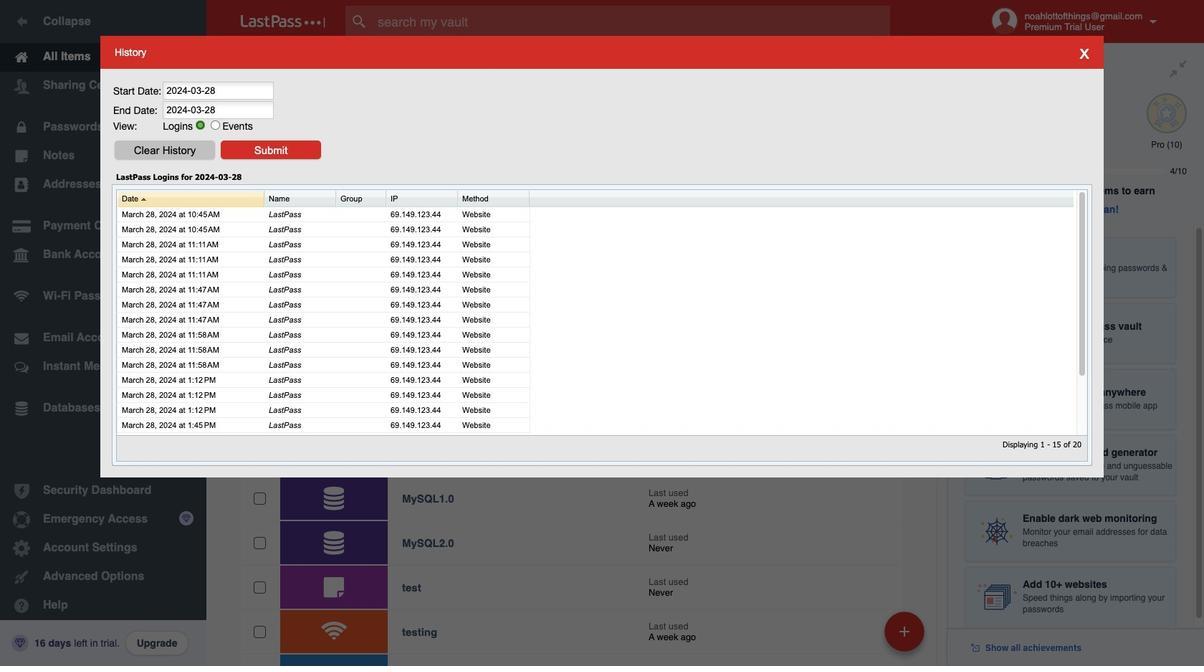 Task type: describe. For each thing, give the bounding box(es) containing it.
main navigation navigation
[[0, 0, 207, 666]]

vault options navigation
[[207, 43, 948, 86]]

Search search field
[[346, 6, 919, 37]]

lastpass image
[[241, 15, 326, 28]]

search my vault text field
[[346, 6, 919, 37]]

new item navigation
[[880, 607, 934, 666]]



Task type: locate. For each thing, give the bounding box(es) containing it.
new item image
[[900, 626, 910, 636]]



Task type: vqa. For each thing, say whether or not it's contained in the screenshot.
Main navigation navigation
yes



